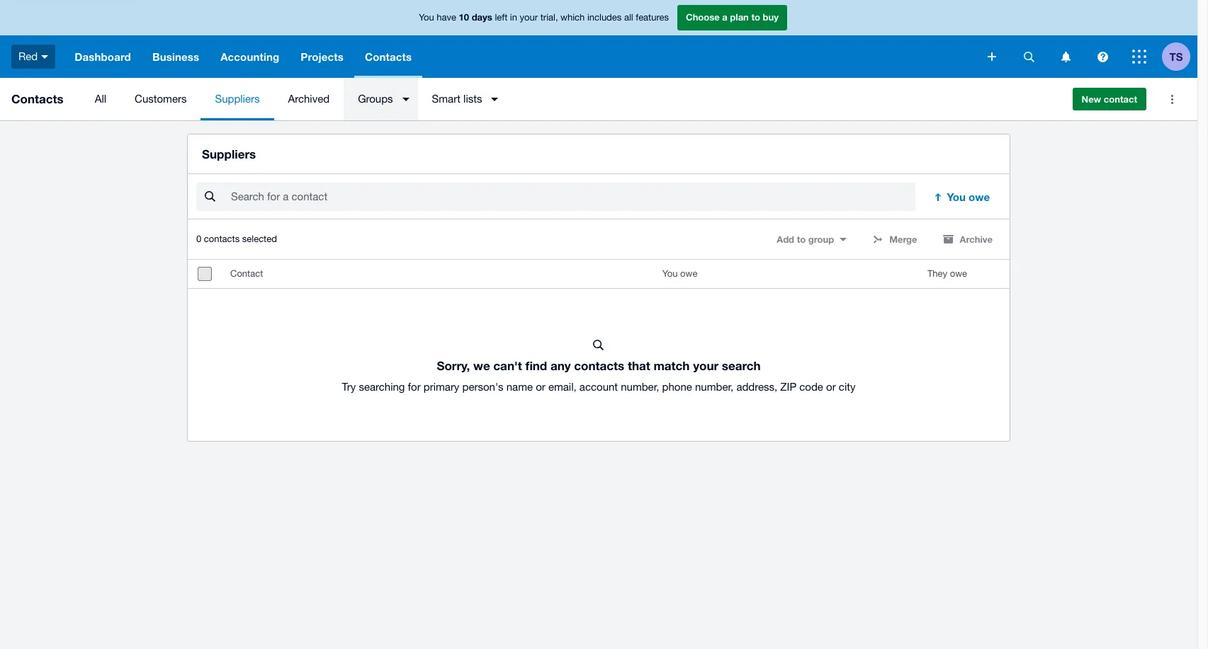 Task type: vqa. For each thing, say whether or not it's contained in the screenshot.
wrapper icon within the Tasks & expenses button
no



Task type: describe. For each thing, give the bounding box(es) containing it.
contacts button
[[354, 35, 423, 78]]

2 horizontal spatial svg image
[[1133, 50, 1147, 64]]

0 horizontal spatial owe
[[680, 269, 698, 279]]

can't
[[494, 359, 522, 374]]

add
[[777, 234, 795, 245]]

1 horizontal spatial svg image
[[988, 52, 997, 61]]

archive button
[[935, 228, 1001, 251]]

1 vertical spatial suppliers
[[202, 147, 256, 162]]

which
[[561, 12, 585, 23]]

all button
[[81, 78, 121, 120]]

you inside the you have 10 days left in your trial, which includes all features
[[419, 12, 434, 23]]

new
[[1082, 94, 1102, 105]]

a
[[722, 12, 728, 23]]

add to group button
[[768, 228, 856, 251]]

archive
[[960, 234, 993, 245]]

new contact button
[[1073, 88, 1147, 111]]

2 or from the left
[[826, 381, 836, 394]]

choose
[[686, 12, 720, 23]]

contacts inside dropdown button
[[365, 50, 412, 63]]

smart lists
[[432, 93, 482, 105]]

archived button
[[274, 78, 344, 120]]

merge button
[[864, 228, 926, 251]]

Search for a contact field
[[230, 184, 916, 211]]

1 number, from the left
[[621, 381, 659, 394]]

0 contacts selected
[[196, 234, 277, 245]]

you have 10 days left in your trial, which includes all features
[[419, 12, 669, 23]]

business button
[[142, 35, 210, 78]]

red
[[18, 50, 38, 62]]

customers
[[135, 93, 187, 105]]

account
[[580, 381, 618, 394]]

customers button
[[121, 78, 201, 120]]

suppliers inside button
[[215, 93, 260, 105]]

accounting button
[[210, 35, 290, 78]]

0 horizontal spatial svg image
[[1024, 51, 1034, 62]]

groups button
[[344, 78, 418, 120]]

email,
[[549, 381, 577, 394]]

0
[[196, 234, 201, 245]]

you owe inside popup button
[[947, 191, 990, 204]]

all
[[624, 12, 633, 23]]

find
[[525, 359, 547, 374]]

new contact
[[1082, 94, 1138, 105]]

svg image inside red popup button
[[41, 55, 48, 59]]

smart
[[432, 93, 461, 105]]

try
[[342, 381, 356, 394]]

primary
[[424, 381, 460, 394]]

menu containing all
[[81, 78, 1061, 120]]

ts button
[[1162, 35, 1198, 78]]

choose a plan to buy
[[686, 12, 779, 23]]

1 horizontal spatial svg image
[[1098, 51, 1108, 62]]

accounting
[[221, 50, 279, 63]]

address,
[[737, 381, 778, 394]]

your inside the you have 10 days left in your trial, which includes all features
[[520, 12, 538, 23]]

trial,
[[541, 12, 558, 23]]



Task type: locate. For each thing, give the bounding box(es) containing it.
for
[[408, 381, 421, 394]]

projects button
[[290, 35, 354, 78]]

or
[[536, 381, 546, 394], [826, 381, 836, 394]]

contacts
[[365, 50, 412, 63], [11, 91, 64, 106]]

or left 'city'
[[826, 381, 836, 394]]

you
[[419, 12, 434, 23], [947, 191, 966, 204], [663, 269, 678, 279]]

1 or from the left
[[536, 381, 546, 394]]

they owe
[[928, 269, 967, 279]]

actions menu image
[[1158, 85, 1186, 113]]

1 horizontal spatial number,
[[695, 381, 734, 394]]

0 vertical spatial suppliers
[[215, 93, 260, 105]]

banner
[[0, 0, 1198, 78]]

archived
[[288, 93, 330, 105]]

dashboard
[[75, 50, 131, 63]]

city
[[839, 381, 856, 394]]

0 vertical spatial contacts
[[204, 234, 240, 245]]

phone
[[662, 381, 692, 394]]

owe inside popup button
[[969, 191, 990, 204]]

you owe button
[[925, 183, 1001, 211]]

suppliers down suppliers button
[[202, 147, 256, 162]]

contacts right 0
[[204, 234, 240, 245]]

svg image
[[1061, 51, 1071, 62], [988, 52, 997, 61], [41, 55, 48, 59]]

1 horizontal spatial contacts
[[574, 359, 625, 374]]

you inside contact list table element
[[663, 269, 678, 279]]

1 horizontal spatial contacts
[[365, 50, 412, 63]]

suppliers down 'accounting' dropdown button
[[215, 93, 260, 105]]

1 horizontal spatial or
[[826, 381, 836, 394]]

merge
[[890, 234, 918, 245]]

selected
[[242, 234, 277, 245]]

contacts up groups button
[[365, 50, 412, 63]]

number, down "search"
[[695, 381, 734, 394]]

contacts
[[204, 234, 240, 245], [574, 359, 625, 374]]

0 vertical spatial to
[[752, 12, 760, 23]]

any
[[551, 359, 571, 374]]

contact
[[1104, 94, 1138, 105]]

0 vertical spatial you
[[419, 12, 434, 23]]

business
[[152, 50, 199, 63]]

have
[[437, 12, 456, 23]]

to right add
[[797, 234, 806, 245]]

they
[[928, 269, 948, 279]]

days
[[472, 12, 492, 23]]

1 horizontal spatial to
[[797, 234, 806, 245]]

projects
[[301, 50, 344, 63]]

your right match
[[693, 359, 719, 374]]

0 vertical spatial contacts
[[365, 50, 412, 63]]

dashboard link
[[64, 35, 142, 78]]

0 horizontal spatial to
[[752, 12, 760, 23]]

your right in
[[520, 12, 538, 23]]

0 horizontal spatial contacts
[[204, 234, 240, 245]]

lists
[[464, 93, 482, 105]]

contacts down red popup button
[[11, 91, 64, 106]]

0 horizontal spatial svg image
[[41, 55, 48, 59]]

in
[[510, 12, 517, 23]]

0 horizontal spatial contacts
[[11, 91, 64, 106]]

smart lists button
[[418, 78, 507, 120]]

groups
[[358, 93, 393, 105]]

buy
[[763, 12, 779, 23]]

suppliers button
[[201, 78, 274, 120]]

your
[[520, 12, 538, 23], [693, 359, 719, 374]]

0 vertical spatial your
[[520, 12, 538, 23]]

0 horizontal spatial number,
[[621, 381, 659, 394]]

banner containing ts
[[0, 0, 1198, 78]]

10
[[459, 12, 469, 23]]

1 horizontal spatial you owe
[[947, 191, 990, 204]]

1 vertical spatial your
[[693, 359, 719, 374]]

0 horizontal spatial your
[[520, 12, 538, 23]]

0 horizontal spatial you
[[419, 12, 434, 23]]

2 number, from the left
[[695, 381, 734, 394]]

1 vertical spatial you
[[947, 191, 966, 204]]

all
[[95, 93, 106, 105]]

left
[[495, 12, 508, 23]]

contacts inside contact list table element
[[574, 359, 625, 374]]

try searching for primary person's name or email, account number, phone number, address, zip code or city
[[342, 381, 856, 394]]

searching
[[359, 381, 405, 394]]

sorry,
[[437, 359, 470, 374]]

features
[[636, 12, 669, 23]]

contact
[[230, 269, 263, 279]]

or right name
[[536, 381, 546, 394]]

1 vertical spatial to
[[797, 234, 806, 245]]

that
[[628, 359, 650, 374]]

name
[[507, 381, 533, 394]]

2 horizontal spatial svg image
[[1061, 51, 1071, 62]]

red button
[[0, 35, 64, 78]]

svg image
[[1133, 50, 1147, 64], [1024, 51, 1034, 62], [1098, 51, 1108, 62]]

1 vertical spatial contacts
[[11, 91, 64, 106]]

ts
[[1170, 50, 1183, 63]]

add to group
[[777, 234, 834, 245]]

2 horizontal spatial you
[[947, 191, 966, 204]]

0 vertical spatial you owe
[[947, 191, 990, 204]]

menu
[[81, 78, 1061, 120]]

plan
[[730, 12, 749, 23]]

contacts up try searching for primary person's name or email, account number, phone number, address, zip code or city
[[574, 359, 625, 374]]

you owe
[[947, 191, 990, 204], [663, 269, 698, 279]]

code
[[800, 381, 824, 394]]

2 horizontal spatial owe
[[969, 191, 990, 204]]

you owe inside contact list table element
[[663, 269, 698, 279]]

number, down 'that'
[[621, 381, 659, 394]]

1 horizontal spatial owe
[[950, 269, 967, 279]]

match
[[654, 359, 690, 374]]

contact list table element
[[188, 260, 1010, 442]]

suppliers
[[215, 93, 260, 105], [202, 147, 256, 162]]

your inside contact list table element
[[693, 359, 719, 374]]

includes
[[587, 12, 622, 23]]

0 horizontal spatial or
[[536, 381, 546, 394]]

zip
[[781, 381, 797, 394]]

person's
[[462, 381, 504, 394]]

sorry, we can't find any contacts that match your search
[[437, 359, 761, 374]]

search
[[722, 359, 761, 374]]

1 horizontal spatial you
[[663, 269, 678, 279]]

you inside popup button
[[947, 191, 966, 204]]

1 horizontal spatial your
[[693, 359, 719, 374]]

owe
[[969, 191, 990, 204], [680, 269, 698, 279], [950, 269, 967, 279]]

1 vertical spatial you owe
[[663, 269, 698, 279]]

2 vertical spatial you
[[663, 269, 678, 279]]

group
[[809, 234, 834, 245]]

to left buy
[[752, 12, 760, 23]]

0 horizontal spatial you owe
[[663, 269, 698, 279]]

1 vertical spatial contacts
[[574, 359, 625, 374]]

number,
[[621, 381, 659, 394], [695, 381, 734, 394]]

to
[[752, 12, 760, 23], [797, 234, 806, 245]]

smart lists menu item
[[418, 78, 507, 120]]

to inside popup button
[[797, 234, 806, 245]]

we
[[473, 359, 490, 374]]



